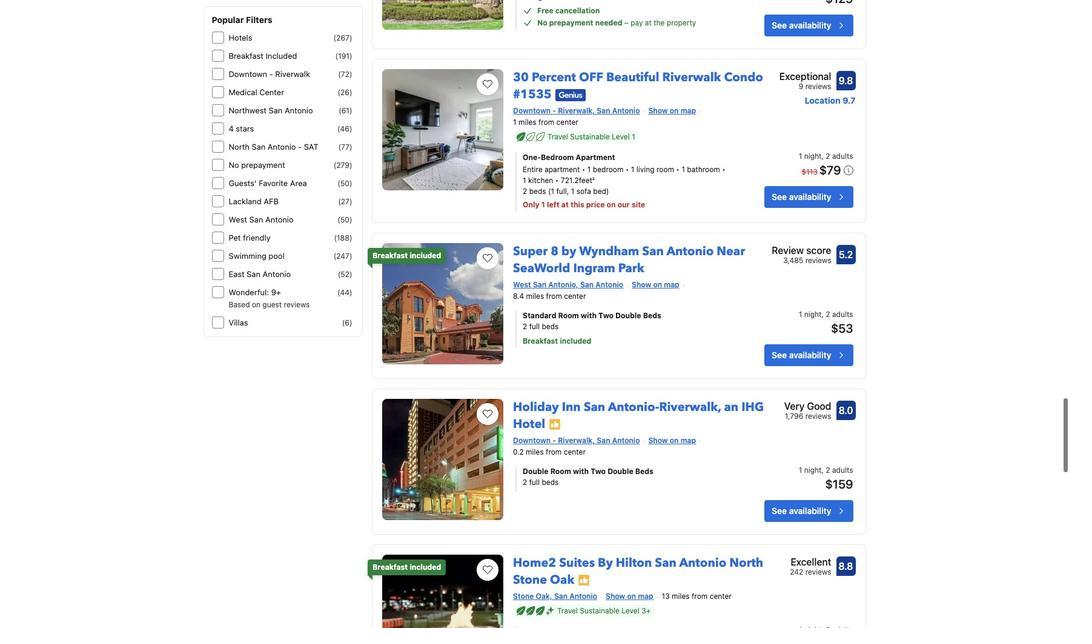 Task type: locate. For each thing, give the bounding box(es) containing it.
stone down home2
[[513, 571, 547, 588]]

from for suites
[[692, 592, 708, 601]]

3 night from the top
[[805, 465, 822, 474]]

(50) down the "(27)"
[[338, 215, 353, 224]]

1 full from the top
[[530, 322, 540, 331]]

full inside standard room with two double beds 2 full beds breakfast included
[[530, 322, 540, 331]]

beds down 0.2 miles from center
[[542, 477, 559, 486]]

beds inside double room with two double beds 2 full beds
[[636, 466, 654, 476]]

location
[[805, 95, 841, 105]]

1 vertical spatial beds
[[636, 466, 654, 476]]

13 miles from center
[[662, 592, 732, 601]]

- left sat
[[298, 142, 302, 152]]

3 availability from the top
[[790, 350, 832, 360]]

travel for percent
[[548, 132, 569, 141]]

riverwalk down included
[[275, 69, 310, 79]]

with down 0.2 miles from center
[[573, 466, 589, 476]]

san up travel sustainable level 1
[[597, 106, 611, 115]]

(26)
[[338, 88, 353, 97]]

standard room with two double beds link
[[523, 310, 728, 321]]

(50) for antonio
[[338, 215, 353, 224]]

miles for holiday inn san antonio-riverwalk, an ihg hotel
[[526, 447, 544, 456]]

1 vertical spatial level
[[622, 606, 640, 615]]

no down free
[[538, 18, 548, 27]]

show for riverwalk
[[649, 106, 668, 115]]

room down 0.2 miles from center
[[551, 466, 572, 476]]

4 stars
[[229, 124, 254, 133]]

north down 4 stars
[[229, 142, 250, 152]]

beds
[[530, 187, 547, 196], [542, 322, 559, 331], [542, 477, 559, 486]]

sustainable
[[571, 132, 610, 141], [580, 606, 620, 615]]

downtown for holiday
[[513, 436, 551, 445]]

night inside 1 night , 2 adults $53
[[805, 310, 822, 319]]

2 (50) from the top
[[338, 215, 353, 224]]

center
[[557, 117, 579, 127], [564, 291, 586, 300], [564, 447, 586, 456], [710, 592, 732, 601]]

adults up $159
[[833, 465, 854, 474]]

- up 1 miles from center
[[553, 106, 557, 115]]

4 availability from the top
[[790, 505, 832, 516]]

, inside 1 night , 2 adults $53
[[822, 310, 824, 319]]

beds for $159
[[542, 477, 559, 486]]

adults up $79
[[833, 151, 854, 161]]

(188)
[[334, 233, 353, 242]]

2 vertical spatial riverwalk,
[[558, 436, 595, 445]]

2 see availability link from the top
[[765, 186, 854, 208]]

1 vertical spatial ,
[[822, 310, 824, 319]]

on down holiday inn san antonio-riverwalk, an ihg hotel
[[670, 436, 679, 445]]

with inside standard room with two double beds 2 full beds breakfast included
[[581, 311, 597, 320]]

0 vertical spatial two
[[599, 311, 614, 320]]

beds down kitchen
[[530, 187, 547, 196]]

see availability up 'exceptional' on the top right of page
[[772, 20, 832, 30]]

1 vertical spatial west
[[513, 280, 531, 289]]

beds inside double room with two double beds 2 full beds
[[542, 477, 559, 486]]

guests'
[[229, 178, 257, 188]]

1 availability from the top
[[790, 20, 832, 30]]

(27)
[[338, 197, 353, 206]]

san
[[269, 105, 283, 115], [597, 106, 611, 115], [252, 142, 266, 152], [250, 215, 263, 224], [643, 243, 664, 259], [247, 269, 261, 279], [533, 280, 547, 289], [581, 280, 594, 289], [584, 399, 606, 415], [597, 436, 611, 445], [655, 554, 677, 571], [555, 591, 568, 600]]

2 vertical spatial beds
[[542, 477, 559, 486]]

see availability down 1 night , 2 adults $53
[[772, 350, 832, 360]]

1 vertical spatial adults
[[833, 310, 854, 319]]

cancellation
[[556, 6, 600, 15]]

2 vertical spatial night
[[805, 465, 822, 474]]

suites
[[560, 554, 595, 571]]

(267)
[[334, 33, 353, 42]]

double inside standard room with two double beds 2 full beds breakfast included
[[616, 311, 642, 320]]

hotels
[[229, 33, 252, 42]]

(50)
[[338, 179, 353, 188], [338, 215, 353, 224]]

holiday inn san antonio-riverwalk, an ihg hotel
[[513, 399, 765, 432]]

room for $159
[[551, 466, 572, 476]]

the
[[654, 18, 665, 27]]

west up the 8.4
[[513, 280, 531, 289]]

antonio down the ingram
[[596, 280, 624, 289]]

excellent
[[791, 556, 832, 567]]

scored 8.0 element
[[837, 400, 856, 420]]

1 vertical spatial stone
[[513, 591, 534, 600]]

4 see availability link from the top
[[765, 500, 854, 522]]

2 vertical spatial adults
[[833, 465, 854, 474]]

0 vertical spatial with
[[581, 311, 597, 320]]

san up the friendly at the top left
[[250, 215, 263, 224]]

1 vertical spatial downtown
[[513, 106, 551, 115]]

reviews inside the review score 3,485 reviews
[[806, 256, 832, 265]]

sustainable left 3+
[[580, 606, 620, 615]]

3 see availability from the top
[[772, 350, 832, 360]]

1 vertical spatial downtown - riverwalk, san antonio
[[513, 436, 640, 445]]

0 vertical spatial travel
[[548, 132, 569, 141]]

miles
[[519, 117, 537, 127], [527, 291, 544, 300], [526, 447, 544, 456], [672, 592, 690, 601]]

see availability link up 'exceptional' on the top right of page
[[765, 15, 854, 36]]

center right 13
[[710, 592, 732, 601]]

availability
[[790, 20, 832, 30], [790, 191, 832, 202], [790, 350, 832, 360], [790, 505, 832, 516]]

3 see from the top
[[772, 350, 787, 360]]

pool
[[269, 251, 285, 261]]

0 vertical spatial riverwalk,
[[558, 106, 595, 115]]

reviews up location
[[806, 82, 832, 91]]

see for double room with two double beds 2 full beds
[[772, 505, 787, 516]]

0 vertical spatial room
[[559, 311, 579, 320]]

1 vertical spatial included
[[560, 336, 592, 345]]

beds down holiday inn san antonio-riverwalk, an ihg hotel
[[636, 466, 654, 476]]

at left the on the right top
[[645, 18, 652, 27]]

at right "left"
[[562, 200, 569, 209]]

0 vertical spatial downtown
[[229, 69, 267, 79]]

$113
[[802, 167, 818, 176]]

downtown up medical
[[229, 69, 267, 79]]

(6)
[[342, 318, 353, 327]]

5.2
[[839, 249, 854, 260]]

#1535
[[513, 86, 552, 102]]

popular
[[212, 15, 244, 25]]

on down wonderful: 9+
[[252, 300, 261, 309]]

no for no prepayment
[[229, 160, 239, 170]]

0 horizontal spatial prepayment
[[241, 160, 285, 170]]

1 vertical spatial room
[[551, 466, 572, 476]]

center up travel sustainable level 1
[[557, 117, 579, 127]]

0 horizontal spatial west
[[229, 215, 247, 224]]

downtown - riverwalk, san antonio up 0.2 miles from center
[[513, 436, 640, 445]]

show
[[649, 106, 668, 115], [632, 280, 652, 289], [649, 436, 668, 445], [606, 591, 626, 600]]

night up $113
[[805, 151, 822, 161]]

room inside double room with two double beds 2 full beds
[[551, 466, 572, 476]]

stone
[[513, 571, 547, 588], [513, 591, 534, 600]]

by
[[598, 554, 613, 571]]

1 right the full,
[[572, 187, 575, 196]]

8.4
[[513, 291, 525, 300]]

villas
[[229, 318, 248, 327]]

no prepayment needed – pay at the property
[[538, 18, 697, 27]]

0 horizontal spatial at
[[562, 200, 569, 209]]

two for $159
[[591, 466, 606, 476]]

from down antonio,
[[547, 291, 562, 300]]

0 vertical spatial sustainable
[[571, 132, 610, 141]]

1 horizontal spatial prepayment
[[550, 18, 594, 27]]

3 see availability link from the top
[[765, 344, 854, 366]]

2 see availability from the top
[[772, 191, 832, 202]]

miles for home2 suites by hilton san antonio north stone oak
[[672, 592, 690, 601]]

center for inn
[[564, 447, 586, 456]]

show on map for riverwalk
[[649, 106, 697, 115]]

map for riverwalk,
[[681, 436, 697, 445]]

- up center
[[270, 69, 273, 79]]

park
[[619, 260, 645, 276]]

see availability link for one-bedroom apartment entire apartment • 1 bedroom • 1 living room • 1 bathroom • 1 kitchen • 721.2feet² 2 beds (1 full, 1 sofa bed) only 1 left at this price on our site
[[765, 186, 854, 208]]

0 vertical spatial downtown - riverwalk, san antonio
[[513, 106, 640, 115]]

entire
[[523, 165, 543, 174]]

2 night from the top
[[805, 310, 822, 319]]

8.8
[[839, 560, 854, 571]]

standard
[[523, 311, 557, 320]]

0 vertical spatial north
[[229, 142, 250, 152]]

at inside one-bedroom apartment entire apartment • 1 bedroom • 1 living room • 1 bathroom • 1 kitchen • 721.2feet² 2 beds (1 full, 1 sofa bed) only 1 left at this price on our site
[[562, 200, 569, 209]]

1 horizontal spatial no
[[538, 18, 548, 27]]

level left 3+
[[622, 606, 640, 615]]

1 horizontal spatial at
[[645, 18, 652, 27]]

super 8 by wyndham san antonio near seaworld ingram park image
[[383, 243, 504, 364]]

on left our
[[607, 200, 616, 209]]

0 vertical spatial full
[[530, 322, 540, 331]]

0 horizontal spatial north
[[229, 142, 250, 152]]

no up guests'
[[229, 160, 239, 170]]

kitchen
[[529, 176, 554, 185]]

on down super 8 by wyndham san antonio near seaworld ingram park
[[654, 280, 663, 289]]

1 inside 1 night , 2 adults $53
[[799, 310, 803, 319]]

from
[[539, 117, 555, 127], [547, 291, 562, 300], [546, 447, 562, 456], [692, 592, 708, 601]]

from for percent
[[539, 117, 555, 127]]

1 vertical spatial (50)
[[338, 215, 353, 224]]

see availability down $113
[[772, 191, 832, 202]]

2 full from the top
[[530, 477, 540, 486]]

prepayment down free cancellation
[[550, 18, 594, 27]]

0 vertical spatial prepayment
[[550, 18, 594, 27]]

,
[[822, 151, 824, 161], [822, 310, 824, 319], [822, 465, 824, 474]]

(46)
[[338, 124, 353, 133]]

1 vertical spatial night
[[805, 310, 822, 319]]

on for 0.2 miles from center
[[670, 436, 679, 445]]

holiday
[[513, 399, 559, 415]]

0 vertical spatial ,
[[822, 151, 824, 161]]

sofa
[[577, 187, 592, 196]]

home2 suites by hilton san antonio north stone oak
[[513, 554, 764, 588]]

availability down 1 night , 2 adults $159
[[790, 505, 832, 516]]

with
[[581, 311, 597, 320], [573, 466, 589, 476]]

exceptional element
[[780, 69, 832, 84]]

1 vertical spatial no
[[229, 160, 239, 170]]

pet
[[229, 233, 241, 242]]

availability down $113
[[790, 191, 832, 202]]

1 horizontal spatial riverwalk
[[663, 69, 722, 85]]

availability for one-bedroom apartment entire apartment • 1 bedroom • 1 living room • 1 bathroom • 1 kitchen • 721.2feet² 2 beds (1 full, 1 sofa bed) only 1 left at this price on our site
[[790, 191, 832, 202]]

2 downtown - riverwalk, san antonio from the top
[[513, 436, 640, 445]]

13
[[662, 592, 670, 601]]

prepayment
[[550, 18, 594, 27], [241, 160, 285, 170]]

2 availability from the top
[[790, 191, 832, 202]]

room down 8.4 miles from center
[[559, 311, 579, 320]]

4 see from the top
[[772, 505, 787, 516]]

apartment
[[545, 165, 580, 174]]

2 adults from the top
[[833, 310, 854, 319]]

double down 0.2 miles from center
[[523, 466, 549, 476]]

miles right 0.2
[[526, 447, 544, 456]]

1 vertical spatial travel
[[558, 606, 578, 615]]

scored 8.8 element
[[837, 556, 856, 576]]

4
[[229, 124, 234, 133]]

prepayment for no prepayment
[[241, 160, 285, 170]]

2 , from the top
[[822, 310, 824, 319]]

antonio,
[[549, 280, 579, 289]]

double down 'park'
[[616, 311, 642, 320]]

prepayment up guests' favorite area
[[241, 160, 285, 170]]

pay
[[631, 18, 643, 27]]

san inside super 8 by wyndham san antonio near seaworld ingram park
[[643, 243, 664, 259]]

1 down #1535
[[513, 117, 517, 127]]

riverwalk, up travel sustainable level 1
[[558, 106, 595, 115]]

0 vertical spatial breakfast included
[[373, 251, 442, 260]]

see availability link down $113
[[765, 186, 854, 208]]

show for riverwalk,
[[649, 436, 668, 445]]

stone oak, san antonio
[[513, 591, 598, 600]]

reviews right the 3,485
[[806, 256, 832, 265]]

0 vertical spatial beds
[[530, 187, 547, 196]]

two inside standard room with two double beds 2 full beds breakfast included
[[599, 311, 614, 320]]

riverwalk, for beautiful
[[558, 106, 595, 115]]

1 miles from center
[[513, 117, 579, 127]]

adults inside 1 night , 2 adults $53
[[833, 310, 854, 319]]

on down 30 percent off beautiful riverwalk condo #1535
[[670, 106, 679, 115]]

2
[[826, 151, 831, 161], [523, 187, 528, 196], [826, 310, 831, 319], [523, 322, 528, 331], [826, 465, 831, 474], [523, 477, 528, 486]]

beds inside standard room with two double beds 2 full beds breakfast included
[[644, 311, 662, 320]]

breakfast included for excellent
[[373, 562, 442, 571]]

0 vertical spatial west
[[229, 215, 247, 224]]

3 adults from the top
[[833, 465, 854, 474]]

night inside 1 night , 2 adults $159
[[805, 465, 822, 474]]

1 right room in the right top of the page
[[682, 165, 686, 174]]

scored 9.8 element
[[837, 71, 856, 90]]

map down holiday inn san antonio-riverwalk, an ihg hotel
[[681, 436, 697, 445]]

0 vertical spatial included
[[410, 251, 442, 260]]

no
[[538, 18, 548, 27], [229, 160, 239, 170]]

see availability link down 1 night , 2 adults $159
[[765, 500, 854, 522]]

1 horizontal spatial north
[[730, 554, 764, 571]]

wonderful:
[[229, 287, 269, 297]]

adults for $53
[[833, 310, 854, 319]]

level for hilton
[[622, 606, 640, 615]]

see availability down 1 night , 2 adults $159
[[772, 505, 832, 516]]

on
[[670, 106, 679, 115], [607, 200, 616, 209], [654, 280, 663, 289], [252, 300, 261, 309], [670, 436, 679, 445], [628, 591, 637, 600]]

swimming
[[229, 251, 267, 261]]

1 vertical spatial prepayment
[[241, 160, 285, 170]]

night down very good 1,796 reviews
[[805, 465, 822, 474]]

1 down 1,796
[[799, 465, 803, 474]]

3 , from the top
[[822, 465, 824, 474]]

level for beautiful
[[612, 132, 630, 141]]

san inside holiday inn san antonio-riverwalk, an ihg hotel
[[584, 399, 606, 415]]

night down the review score 3,485 reviews
[[805, 310, 822, 319]]

1 vertical spatial beds
[[542, 322, 559, 331]]

show on map down 30 percent off beautiful riverwalk condo #1535
[[649, 106, 697, 115]]

downtown - riverwalk, san antonio for inn
[[513, 436, 640, 445]]

0.2 miles from center
[[513, 447, 586, 456]]

1 breakfast included from the top
[[373, 251, 442, 260]]

0 vertical spatial stone
[[513, 571, 547, 588]]

1 vertical spatial riverwalk,
[[660, 399, 722, 415]]

1 vertical spatial two
[[591, 466, 606, 476]]

san up 'park'
[[643, 243, 664, 259]]

two inside double room with two double beds 2 full beds
[[591, 466, 606, 476]]

genius discounts available at this property. image
[[556, 89, 586, 101], [556, 89, 586, 101]]

san down center
[[269, 105, 283, 115]]

antonio
[[285, 105, 313, 115], [613, 106, 640, 115], [268, 142, 296, 152], [266, 215, 294, 224], [667, 243, 714, 259], [263, 269, 291, 279], [596, 280, 624, 289], [613, 436, 640, 445], [680, 554, 727, 571], [570, 591, 598, 600]]

0 vertical spatial night
[[805, 151, 822, 161]]

night
[[805, 151, 822, 161], [805, 310, 822, 319], [805, 465, 822, 474]]

full inside double room with two double beds 2 full beds
[[530, 477, 540, 486]]

miles for 30 percent off beautiful riverwalk condo #1535
[[519, 117, 537, 127]]

map for san
[[638, 591, 654, 600]]

riverwalk, left an
[[660, 399, 722, 415]]

scored 5.2 element
[[837, 245, 856, 264]]

reviews right 1,796
[[806, 411, 832, 420]]

antonio inside super 8 by wyndham san antonio near seaworld ingram park
[[667, 243, 714, 259]]

west
[[229, 215, 247, 224], [513, 280, 531, 289]]

see for one-bedroom apartment entire apartment • 1 bedroom • 1 living room • 1 bathroom • 1 kitchen • 721.2feet² 2 beds (1 full, 1 sofa bed) only 1 left at this price on our site
[[772, 191, 787, 202]]

san right hilton at right bottom
[[655, 554, 677, 571]]

, inside 1 night , 2 adults $159
[[822, 465, 824, 474]]

travel
[[548, 132, 569, 141], [558, 606, 578, 615]]

availability down 1 night , 2 adults $53
[[790, 350, 832, 360]]

review
[[772, 245, 805, 256]]

night for $159
[[805, 465, 822, 474]]

1 downtown - riverwalk, san antonio from the top
[[513, 106, 640, 115]]

show up travel sustainable level 3+
[[606, 591, 626, 600]]

0 vertical spatial beds
[[644, 311, 662, 320]]

beds inside standard room with two double beds 2 full beds breakfast included
[[542, 322, 559, 331]]

2 vertical spatial ,
[[822, 465, 824, 474]]

map down 30 percent off beautiful riverwalk condo #1535
[[681, 106, 697, 115]]

1 (50) from the top
[[338, 179, 353, 188]]

bedroom
[[593, 165, 624, 174]]

2 breakfast included from the top
[[373, 562, 442, 571]]

ihg
[[742, 399, 765, 415]]

center up double room with two double beds 2 full beds
[[564, 447, 586, 456]]

miles down #1535
[[519, 117, 537, 127]]

0 vertical spatial (50)
[[338, 179, 353, 188]]

stars
[[236, 124, 254, 133]]

(50) up the "(27)"
[[338, 179, 353, 188]]

9
[[799, 82, 804, 91]]

0 vertical spatial no
[[538, 18, 548, 27]]

0 vertical spatial level
[[612, 132, 630, 141]]

2 see from the top
[[772, 191, 787, 202]]

beds down standard
[[542, 322, 559, 331]]

1 vertical spatial with
[[573, 466, 589, 476]]

room inside standard room with two double beds 2 full beds breakfast included
[[559, 311, 579, 320]]

travel sustainable level 1
[[548, 132, 636, 141]]

this property is part of our preferred partner program. it's committed to providing excellent service and good value. it'll pay us a higher commission if you make a booking. image
[[549, 418, 562, 431], [549, 418, 562, 431], [578, 574, 591, 586], [578, 574, 591, 586]]

double
[[616, 311, 642, 320], [523, 466, 549, 476], [608, 466, 634, 476]]

1 vertical spatial breakfast included
[[373, 562, 442, 571]]

4 see availability from the top
[[772, 505, 832, 516]]

reviews inside very good 1,796 reviews
[[806, 411, 832, 420]]

1 up the one-bedroom apartment link
[[632, 132, 636, 141]]

with inside double room with two double beds 2 full beds
[[573, 466, 589, 476]]

full for $53
[[530, 322, 540, 331]]

0 vertical spatial at
[[645, 18, 652, 27]]

adults inside 1 night , 2 adults $159
[[833, 465, 854, 474]]

on for 1 miles from center
[[670, 106, 679, 115]]

see availability link for standard room with two double beds 2 full beds breakfast included
[[765, 344, 854, 366]]

home2 suites by hilton san antonio north stone oak image
[[383, 554, 504, 628]]

downtown - riverwalk, san antonio up travel sustainable level 1
[[513, 106, 640, 115]]

show on map down holiday inn san antonio-riverwalk, an ihg hotel
[[649, 436, 697, 445]]

double room with two double beds 2 full beds
[[523, 466, 654, 486]]

(50) for area
[[338, 179, 353, 188]]

1 vertical spatial north
[[730, 554, 764, 571]]

1 adults from the top
[[833, 151, 854, 161]]

antonio left near at top right
[[667, 243, 714, 259]]

242
[[791, 567, 804, 576]]

1 stone from the top
[[513, 571, 547, 588]]

good
[[808, 400, 832, 411]]

0 horizontal spatial no
[[229, 160, 239, 170]]

northwest san antonio
[[229, 105, 313, 115]]

• down apartment at top
[[556, 176, 559, 185]]

travel down 1 miles from center
[[548, 132, 569, 141]]

condo
[[725, 69, 764, 85]]

show down holiday inn san antonio-riverwalk, an ihg hotel
[[649, 436, 668, 445]]

2 vertical spatial included
[[410, 562, 442, 571]]

antonio up 13 miles from center
[[680, 554, 727, 571]]

0 vertical spatial adults
[[833, 151, 854, 161]]

price
[[587, 200, 605, 209]]

map up 3+
[[638, 591, 654, 600]]

show down 30 percent off beautiful riverwalk condo #1535
[[649, 106, 668, 115]]

1 vertical spatial sustainable
[[580, 606, 620, 615]]

2 vertical spatial downtown
[[513, 436, 551, 445]]

from for inn
[[546, 447, 562, 456]]

1 vertical spatial at
[[562, 200, 569, 209]]

1 down the 3,485
[[799, 310, 803, 319]]

downtown down hotel
[[513, 436, 551, 445]]

see for standard room with two double beds 2 full beds breakfast included
[[772, 350, 787, 360]]

1 vertical spatial full
[[530, 477, 540, 486]]

1 horizontal spatial west
[[513, 280, 531, 289]]

double for $159
[[608, 466, 634, 476]]



Task type: describe. For each thing, give the bounding box(es) containing it.
1 night from the top
[[805, 151, 822, 161]]

show down 'park'
[[632, 280, 652, 289]]

san up no prepayment
[[252, 142, 266, 152]]

1 night , 2 adults $159
[[799, 465, 854, 491]]

san down the ingram
[[581, 280, 594, 289]]

on inside one-bedroom apartment entire apartment • 1 bedroom • 1 living room • 1 bathroom • 1 kitchen • 721.2feet² 2 beds (1 full, 1 sofa bed) only 1 left at this price on our site
[[607, 200, 616, 209]]

$159
[[826, 477, 854, 491]]

30 percent off beautiful riverwalk condo #1535
[[513, 69, 764, 102]]

included for excellent
[[410, 562, 442, 571]]

excellent element
[[791, 554, 832, 569]]

1 up $113
[[799, 151, 803, 161]]

super
[[513, 243, 548, 259]]

near
[[717, 243, 746, 259]]

score
[[807, 245, 832, 256]]

antonio down pool
[[263, 269, 291, 279]]

–
[[625, 18, 629, 27]]

$79
[[820, 163, 842, 177]]

riverwalk, inside holiday inn san antonio-riverwalk, an ihg hotel
[[660, 399, 722, 415]]

home2 suites by hilton san antonio north stone oak link
[[513, 550, 764, 588]]

1 left living
[[632, 165, 635, 174]]

afb
[[264, 196, 279, 206]]

show for san
[[606, 591, 626, 600]]

1 see from the top
[[772, 20, 787, 30]]

• up 721.2feet² at the right of page
[[582, 165, 586, 174]]

free cancellation
[[538, 6, 600, 15]]

antonio up sat
[[285, 105, 313, 115]]

north inside home2 suites by hilton san antonio north stone oak
[[730, 554, 764, 571]]

(77)
[[339, 142, 353, 152]]

based
[[229, 300, 250, 309]]

reviews for very
[[806, 411, 832, 420]]

0 horizontal spatial riverwalk
[[275, 69, 310, 79]]

beds for $53
[[644, 311, 662, 320]]

very good element
[[785, 399, 832, 413]]

friendly
[[243, 233, 271, 242]]

san down oak
[[555, 591, 568, 600]]

by
[[562, 243, 577, 259]]

west for west san antonio
[[229, 215, 247, 224]]

beds for $159
[[636, 466, 654, 476]]

, for $159
[[822, 465, 824, 474]]

holiday inn san antonio-riverwalk, an ihg hotel image
[[383, 399, 504, 520]]

san inside home2 suites by hilton san antonio north stone oak
[[655, 554, 677, 571]]

9.8
[[839, 75, 854, 86]]

san up double room with two double beds link
[[597, 436, 611, 445]]

2 inside standard room with two double beds 2 full beds breakfast included
[[523, 322, 528, 331]]

medical center
[[229, 87, 284, 97]]

lackland
[[229, 196, 262, 206]]

see availability for double room with two double beds 2 full beds
[[772, 505, 832, 516]]

• down the one-bedroom apartment link
[[626, 165, 630, 174]]

reviews for review
[[806, 256, 832, 265]]

• right room in the right top of the page
[[677, 165, 680, 174]]

on for 8.4 miles from center
[[654, 280, 663, 289]]

reviews for based
[[284, 300, 310, 309]]

very
[[785, 400, 805, 411]]

two for $53
[[599, 311, 614, 320]]

2 inside 1 night , 2 adults $53
[[826, 310, 831, 319]]

2 inside one-bedroom apartment entire apartment • 1 bedroom • 1 living room • 1 bathroom • 1 kitchen • 721.2feet² 2 beds (1 full, 1 sofa bed) only 1 left at this price on our site
[[523, 187, 528, 196]]

breakfast included for review score
[[373, 251, 442, 260]]

8
[[551, 243, 559, 259]]

3,485
[[784, 256, 804, 265]]

(247)
[[334, 252, 353, 261]]

san up 8.4 miles from center
[[533, 280, 547, 289]]

off
[[579, 69, 604, 85]]

on for 13 miles from center
[[628, 591, 637, 600]]

west san antonio
[[229, 215, 294, 224]]

wonderful: 9+
[[229, 287, 281, 297]]

super 8 by wyndham san antonio near seaworld ingram park
[[513, 243, 746, 276]]

• right "bathroom"
[[723, 165, 726, 174]]

center down 'west san antonio, san antonio'
[[564, 291, 586, 300]]

antonio down afb
[[266, 215, 294, 224]]

downtown - riverwalk
[[229, 69, 310, 79]]

availability for double room with two double beds 2 full beds
[[790, 505, 832, 516]]

san right east
[[247, 269, 261, 279]]

one-
[[523, 153, 541, 162]]

1 , from the top
[[822, 151, 824, 161]]

(191)
[[336, 52, 353, 61]]

review score 3,485 reviews
[[772, 245, 832, 265]]

free
[[538, 6, 554, 15]]

area
[[290, 178, 307, 188]]

30 percent off beautiful riverwalk condo #1535 image
[[383, 69, 504, 190]]

(52)
[[338, 270, 353, 279]]

beds inside one-bedroom apartment entire apartment • 1 bedroom • 1 living room • 1 bathroom • 1 kitchen • 721.2feet² 2 beds (1 full, 1 sofa bed) only 1 left at this price on our site
[[530, 187, 547, 196]]

night for $53
[[805, 310, 822, 319]]

site
[[632, 200, 646, 209]]

show on map down 'park'
[[632, 280, 680, 289]]

no for no prepayment needed – pay at the property
[[538, 18, 548, 27]]

guests' favorite area
[[229, 178, 307, 188]]

beds for $53
[[542, 322, 559, 331]]

1 down entire
[[523, 176, 527, 185]]

1,796
[[786, 411, 804, 420]]

bedroom
[[541, 153, 574, 162]]

seaworld
[[513, 260, 571, 276]]

this
[[571, 200, 585, 209]]

1 see availability from the top
[[772, 20, 832, 30]]

double for $53
[[616, 311, 642, 320]]

with for $53
[[581, 311, 597, 320]]

antonio up travel sustainable level 3+
[[570, 591, 598, 600]]

downtown for 30
[[513, 106, 551, 115]]

west for west san antonio, san antonio
[[513, 280, 531, 289]]

standard room with two double beds 2 full beds breakfast included
[[523, 311, 662, 345]]

reviews inside exceptional 9 reviews
[[806, 82, 832, 91]]

1 night , 2 adults
[[799, 151, 854, 161]]

prepayment for no prepayment needed – pay at the property
[[550, 18, 594, 27]]

full,
[[557, 187, 569, 196]]

30 percent off beautiful riverwalk condo #1535 link
[[513, 64, 764, 102]]

room for $53
[[559, 311, 579, 320]]

2 inside double room with two double beds 2 full beds
[[523, 477, 528, 486]]

1 left "left"
[[542, 200, 546, 209]]

needed
[[596, 18, 623, 27]]

see availability for one-bedroom apartment entire apartment • 1 bedroom • 1 living room • 1 bathroom • 1 kitchen • 721.2feet² 2 beds (1 full, 1 sofa bed) only 1 left at this price on our site
[[772, 191, 832, 202]]

9+
[[271, 287, 281, 297]]

antonio inside home2 suites by hilton san antonio north stone oak
[[680, 554, 727, 571]]

included for review score
[[410, 251, 442, 260]]

antonio down 30 percent off beautiful riverwalk condo #1535
[[613, 106, 640, 115]]

full for $159
[[530, 477, 540, 486]]

sustainable for by
[[580, 606, 620, 615]]

riverwalk, for antonio-
[[558, 436, 595, 445]]

hilton
[[616, 554, 652, 571]]

(72)
[[338, 70, 353, 79]]

exceptional 9 reviews
[[780, 71, 832, 91]]

center for suites
[[710, 592, 732, 601]]

2 inside 1 night , 2 adults $159
[[826, 465, 831, 474]]

, for $53
[[822, 310, 824, 319]]

see availability link for double room with two double beds 2 full beds
[[765, 500, 854, 522]]

downtown - riverwalk, san antonio for percent
[[513, 106, 640, 115]]

miles right the 8.4
[[527, 291, 544, 300]]

2 stone from the top
[[513, 591, 534, 600]]

oak,
[[536, 591, 553, 600]]

an
[[725, 399, 739, 415]]

travel for suites
[[558, 606, 578, 615]]

map for riverwalk
[[681, 106, 697, 115]]

with for $159
[[573, 466, 589, 476]]

8.4 miles from center
[[513, 291, 586, 300]]

map down super 8 by wyndham san antonio near seaworld ingram park
[[665, 280, 680, 289]]

1 inside 1 night , 2 adults $159
[[799, 465, 803, 474]]

center
[[260, 87, 284, 97]]

30
[[513, 69, 529, 85]]

8.0
[[839, 405, 854, 416]]

(279)
[[334, 161, 353, 170]]

reviews inside excellent 242 reviews
[[806, 567, 832, 576]]

1 down 'apartment'
[[588, 165, 591, 174]]

riverwalk inside 30 percent off beautiful riverwalk condo #1535
[[663, 69, 722, 85]]

west san antonio, san antonio
[[513, 280, 624, 289]]

included inside standard room with two double beds 2 full beds breakfast included
[[560, 336, 592, 345]]

bed)
[[594, 187, 610, 196]]

availability for standard room with two double beds 2 full beds breakfast included
[[790, 350, 832, 360]]

east san antonio
[[229, 269, 291, 279]]

antonio down holiday inn san antonio-riverwalk, an ihg hotel
[[613, 436, 640, 445]]

721.2feet²
[[561, 176, 595, 185]]

travel sustainable level 3+
[[558, 606, 651, 615]]

left
[[547, 200, 560, 209]]

- up 0.2 miles from center
[[553, 436, 557, 445]]

center for percent
[[557, 117, 579, 127]]

wyndham
[[580, 243, 640, 259]]

show on map for san
[[606, 591, 654, 600]]

1 see availability link from the top
[[765, 15, 854, 36]]

sustainable for off
[[571, 132, 610, 141]]

antonio left sat
[[268, 142, 296, 152]]

holiday inn san antonio-riverwalk, an ihg hotel link
[[513, 394, 765, 432]]

no prepayment
[[229, 160, 285, 170]]

show on map for riverwalk,
[[649, 436, 697, 445]]

review score element
[[772, 243, 832, 258]]

stone inside home2 suites by hilton san antonio north stone oak
[[513, 571, 547, 588]]

medical
[[229, 87, 257, 97]]

filters
[[246, 15, 273, 25]]

swimming pool
[[229, 251, 285, 261]]

exceptional
[[780, 71, 832, 82]]

inn
[[562, 399, 581, 415]]

pet friendly
[[229, 233, 271, 242]]

apartment
[[576, 153, 616, 162]]

0.2
[[513, 447, 524, 456]]

adults for $159
[[833, 465, 854, 474]]

see availability for standard room with two double beds 2 full beds breakfast included
[[772, 350, 832, 360]]

northwest
[[229, 105, 267, 115]]

breakfast inside standard room with two double beds 2 full beds breakfast included
[[523, 336, 559, 345]]



Task type: vqa. For each thing, say whether or not it's contained in the screenshot.


